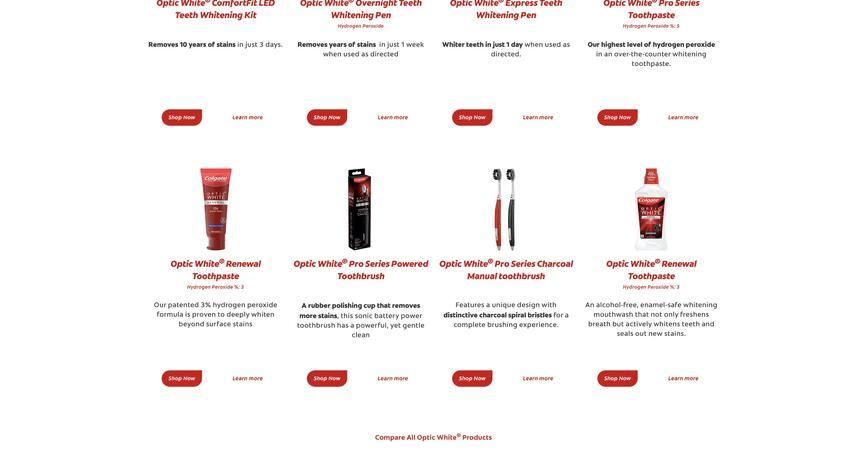 Task type: locate. For each thing, give the bounding box(es) containing it.
kit​
[[245, 9, 257, 21]]

1 vertical spatial as
[[362, 51, 369, 58]]

renewal for peroxide
[[226, 258, 261, 270]]

our highest level of hydrogen peroxide in an over-the-counter whitening toothpaste.
[[588, 40, 716, 68]]

1 left week
[[402, 42, 405, 48]]

optic inside compare all optic white ® products
[[417, 435, 436, 442]]

0 horizontal spatial a
[[351, 323, 355, 330]]

1 horizontal spatial just
[[388, 42, 400, 48]]

2 vertical spatial a
[[351, 323, 355, 330]]

2 horizontal spatial teeth
[[540, 0, 563, 8]]

0 vertical spatial a
[[487, 302, 491, 309]]

1 removes from the left
[[149, 40, 178, 49]]

1 horizontal spatial years
[[329, 40, 347, 49]]

pro inside pro series powered toothbrush
[[349, 258, 364, 270]]

when down the removes years of stains
[[323, 51, 342, 58]]

0 horizontal spatial pen​
[[376, 9, 391, 21]]

stains down the hydrogen peroxide
[[357, 40, 376, 49]]

3 left 'days.'
[[260, 42, 264, 48]]

1 vertical spatial toothbrush
[[298, 323, 336, 330]]

teeth inside express teeth whitening pen​
[[540, 0, 563, 8]]

complete
[[454, 322, 486, 329]]

1 horizontal spatial 3
[[260, 42, 264, 48]]

a right the for
[[566, 313, 569, 319]]

0 horizontal spatial optic white renewal toothpaste image
[[173, 167, 259, 252]]

of down the hydrogen peroxide
[[349, 40, 356, 49]]

3 up safe
[[677, 283, 681, 290]]

1 horizontal spatial a
[[487, 302, 491, 309]]

optic white renewal toothpaste image for enamel-
[[609, 167, 695, 252]]

1 inside in just 1 week when used as directed
[[402, 42, 405, 48]]

renewal toothpaste
[[192, 258, 261, 282], [629, 258, 697, 282]]

used
[[545, 42, 562, 48], [344, 51, 360, 58]]

2 whitening from the left
[[331, 9, 374, 21]]

2 horizontal spatial series
[[676, 0, 700, 8]]

that inside the an alcohol-free, enamel-safe whitening mouthwash that not only freshens breath but actively whitens teeth and seals out new stains.
[[636, 312, 650, 319]]

whitening up freshens
[[684, 302, 718, 309]]

1 optic white renewal toothpaste image from the left
[[173, 167, 259, 252]]

in left 'days.'
[[238, 42, 244, 48]]

%: for an alcohol-free, enamel-safe whitening mouthwash that not only freshens breath but actively whitens teeth and seals out new stains.
[[671, 283, 676, 290]]

0 horizontal spatial 1
[[402, 42, 405, 48]]

1 renewal from the left
[[226, 258, 261, 270]]

just inside removes 10 years of stains in just 3 days.
[[246, 42, 258, 48]]

0 horizontal spatial our
[[154, 302, 166, 309]]

toothpaste up 3%
[[192, 270, 239, 282]]

hydrogen peroxide %: 3 for enamel-
[[624, 283, 681, 290]]

toothpaste
[[629, 9, 675, 21], [192, 270, 239, 282], [629, 270, 675, 282]]

3 for our patented 3% hydrogen peroxide formula is proven to deeply whiten beyond surface stains
[[241, 283, 244, 290]]

1 horizontal spatial optic white renewal toothpaste image
[[609, 167, 695, 252]]

series for powered
[[366, 258, 390, 270]]

as
[[563, 42, 571, 48], [362, 51, 369, 58]]

1
[[507, 40, 510, 49], [402, 42, 405, 48]]

0 horizontal spatial teeth
[[175, 9, 198, 21]]

white
[[195, 258, 219, 270], [318, 258, 342, 270], [464, 258, 488, 270], [631, 258, 656, 270], [437, 435, 457, 442]]

our inside our highest level of hydrogen peroxide in an over-the-counter whitening toothpaste.
[[588, 40, 600, 49]]

1 horizontal spatial pro
[[495, 258, 510, 270]]

1 of from the left
[[208, 40, 215, 49]]

0 horizontal spatial just
[[246, 42, 258, 48]]

years down the hydrogen peroxide
[[329, 40, 347, 49]]

0 vertical spatial when
[[525, 42, 544, 48]]

2 horizontal spatial pro
[[660, 0, 674, 8]]

our
[[588, 40, 600, 49], [154, 302, 166, 309]]

series up 5
[[676, 0, 700, 8]]

whitening down comfortfit
[[200, 9, 243, 21]]

stains inside "a rubber polishing cup that removes more stains"
[[319, 312, 337, 320]]

series left charcoal
[[512, 258, 536, 270]]

experience.
[[520, 322, 559, 329]]

pro up hydrogen peroxide %: 5
[[660, 0, 674, 8]]

hydrogen peroxide %: 3 up enamel-
[[624, 283, 681, 290]]

0 vertical spatial hydrogen
[[654, 40, 685, 49]]

0 horizontal spatial removes
[[149, 40, 178, 49]]

toothbrush inside , this sonic battery power toothbrush has a powerful, yet gentle clean
[[298, 323, 336, 330]]

an
[[605, 51, 613, 58]]

2 pen​ from the left
[[521, 9, 537, 21]]

stains down rubber
[[319, 312, 337, 320]]

comfortfit led teeth whitening kit​
[[175, 0, 275, 21]]

pen​ for express
[[521, 9, 537, 21]]

our patented 3% hydrogen peroxide formula is proven to deeply whiten beyond surface stains
[[154, 302, 278, 328]]

pen​ down express
[[521, 9, 537, 21]]

1 pen​ from the left
[[376, 9, 391, 21]]

stains
[[217, 40, 236, 49], [357, 40, 376, 49], [319, 312, 337, 320], [233, 321, 253, 328]]

used inside when used as directed.
[[545, 42, 562, 48]]

beyond
[[179, 321, 205, 328]]

hydrogen peroxide %: 5
[[624, 22, 681, 29]]

1 horizontal spatial hydrogen
[[654, 40, 685, 49]]

1 vertical spatial whitening
[[684, 302, 718, 309]]

teeth for express teeth whitening pen​
[[540, 0, 563, 8]]

an alcohol-free, enamel-safe whitening mouthwash that not only freshens breath but actively whitens teeth and seals out new stains.
[[586, 302, 718, 338]]

of inside our highest level of hydrogen peroxide in an over-the-counter whitening toothpaste.
[[645, 40, 652, 49]]

stains down deeply at the bottom left
[[233, 321, 253, 328]]

that inside "a rubber polishing cup that removes more stains"
[[377, 301, 391, 310]]

1 horizontal spatial removes
[[298, 40, 328, 49]]

0 horizontal spatial hydrogen
[[213, 302, 246, 309]]

just up directed.
[[493, 40, 505, 49]]

that up actively
[[636, 312, 650, 319]]

toothbrush
[[499, 270, 546, 282], [298, 323, 336, 330]]

toothpaste inside pro series toothpaste
[[629, 9, 675, 21]]

teeth down freshens
[[683, 321, 701, 328]]

teeth right express
[[540, 0, 563, 8]]

peroxide down "overnight teeth whitening pen​"
[[363, 22, 384, 29]]

learn
[[233, 113, 248, 121], [378, 113, 393, 121], [524, 113, 539, 121], [669, 113, 684, 121], [233, 374, 248, 382], [378, 374, 393, 382], [524, 374, 539, 382], [669, 374, 684, 382]]

pro for powered
[[349, 258, 364, 270]]

toothbrush up design
[[499, 270, 546, 282]]

a inside "for a complete brushing experience."
[[566, 313, 569, 319]]

1 vertical spatial a
[[566, 313, 569, 319]]

whitening down 5
[[673, 51, 707, 58]]

led
[[259, 0, 275, 8]]

peroxide inside the our patented 3% hydrogen peroxide formula is proven to deeply whiten beyond surface stains
[[247, 302, 278, 309]]

0 horizontal spatial renewal
[[226, 258, 261, 270]]

of for removes 10 years of stains
[[208, 40, 215, 49]]

0 horizontal spatial peroxide
[[247, 302, 278, 309]]

%: up deeply at the bottom left
[[235, 283, 240, 290]]

1 horizontal spatial peroxide
[[687, 40, 716, 49]]

removes
[[149, 40, 178, 49], [298, 40, 328, 49]]

cup
[[364, 301, 376, 310]]

2 horizontal spatial a
[[566, 313, 569, 319]]

battery
[[375, 313, 399, 320]]

pen​ for overnight
[[376, 9, 391, 21]]

pro series charcoal manual toothbrush image
[[464, 167, 549, 252]]

features a unique design with distinctive charcoal spiral bristles
[[444, 302, 557, 320]]

teeth for overnight teeth whitening pen​
[[399, 0, 422, 8]]

1 horizontal spatial when
[[525, 42, 544, 48]]

® inside compare all optic white ® products
[[457, 434, 461, 439]]

2 removes from the left
[[298, 40, 328, 49]]

just up directed
[[388, 42, 400, 48]]

%: for our patented 3% hydrogen peroxide formula is proven to deeply whiten beyond surface stains
[[235, 283, 240, 290]]

series inside pro series charcoal manual toothbrush
[[512, 258, 536, 270]]

this
[[341, 313, 354, 320]]

3 up deeply at the bottom left
[[241, 283, 244, 290]]

0 vertical spatial toothbrush
[[499, 270, 546, 282]]

3 whitening from the left
[[477, 9, 519, 21]]

1 vertical spatial peroxide
[[247, 302, 278, 309]]

1 horizontal spatial toothbrush
[[499, 270, 546, 282]]

hydrogen peroxide %: 3 up 3%
[[187, 283, 244, 290]]

0 vertical spatial used
[[545, 42, 562, 48]]

optic white renewal toothpaste image
[[173, 167, 259, 252], [609, 167, 695, 252]]

0 horizontal spatial years
[[189, 40, 206, 49]]

hydrogen up free,
[[624, 283, 647, 290]]

years right 10
[[189, 40, 206, 49]]

manual
[[468, 270, 498, 282]]

1 vertical spatial teeth
[[683, 321, 701, 328]]

hydrogen up level
[[624, 22, 647, 29]]

0 horizontal spatial renewal toothpaste
[[192, 258, 261, 282]]

the-
[[632, 51, 645, 58]]

a inside features a unique design with distinctive charcoal spiral bristles
[[487, 302, 491, 309]]

hydrogen up counter
[[654, 40, 685, 49]]

when right day
[[525, 42, 544, 48]]

1 vertical spatial when
[[323, 51, 342, 58]]

2 horizontal spatial of
[[645, 40, 652, 49]]

1 horizontal spatial series
[[512, 258, 536, 270]]

toothpaste for our patented 3% hydrogen peroxide formula is proven to deeply whiten beyond surface stains
[[192, 270, 239, 282]]

and
[[702, 321, 715, 328]]

whitening inside the an alcohol-free, enamel-safe whitening mouthwash that not only freshens breath but actively whitens teeth and seals out new stains.
[[684, 302, 718, 309]]

pro up manual
[[495, 258, 510, 270]]

pro inside pro series toothpaste
[[660, 0, 674, 8]]

4 optic white ® from the left
[[607, 257, 661, 270]]

1 horizontal spatial as
[[563, 42, 571, 48]]

new
[[649, 331, 663, 338]]

3 of from the left
[[645, 40, 652, 49]]

1 horizontal spatial hydrogen peroxide %: 3
[[624, 283, 681, 290]]

0 horizontal spatial hydrogen peroxide %: 3
[[187, 283, 244, 290]]

1 horizontal spatial pen​
[[521, 9, 537, 21]]

1 horizontal spatial our
[[588, 40, 600, 49]]

1 horizontal spatial used
[[545, 42, 562, 48]]

in just 1 week when used as directed
[[323, 42, 425, 58]]

directed
[[371, 51, 399, 58]]

peroxide
[[687, 40, 716, 49], [247, 302, 278, 309]]

0 horizontal spatial of
[[208, 40, 215, 49]]

0 horizontal spatial whitening
[[200, 9, 243, 21]]

teeth right overnight
[[399, 0, 422, 8]]

express
[[506, 0, 538, 8]]

0 vertical spatial as
[[563, 42, 571, 48]]

0 horizontal spatial toothbrush
[[298, 323, 336, 330]]

shop now link
[[162, 109, 202, 126], [307, 109, 348, 126], [453, 109, 493, 126], [598, 109, 639, 126], [162, 371, 202, 387], [307, 371, 348, 387], [453, 371, 493, 387], [598, 371, 639, 387]]

proven
[[192, 312, 216, 319]]

0 horizontal spatial teeth
[[467, 40, 484, 49]]

2 of from the left
[[349, 40, 356, 49]]

1 horizontal spatial whitening
[[331, 9, 374, 21]]

our left highest
[[588, 40, 600, 49]]

2 horizontal spatial whitening
[[477, 9, 519, 21]]

overnight teeth whitening pen​ link
[[300, 0, 422, 21]]

our inside the our patented 3% hydrogen peroxide formula is proven to deeply whiten beyond surface stains
[[154, 302, 166, 309]]

toothpaste up enamel-
[[629, 270, 675, 282]]

pen​
[[376, 9, 391, 21], [521, 9, 537, 21]]

our up formula at the left bottom of the page
[[154, 302, 166, 309]]

just left 'days.'
[[246, 42, 258, 48]]

learn more
[[233, 113, 263, 121], [378, 113, 408, 121], [524, 113, 554, 121], [669, 113, 699, 121], [233, 374, 263, 382], [378, 374, 408, 382], [524, 374, 554, 382], [669, 374, 699, 382]]

that up battery
[[377, 301, 391, 310]]

0 vertical spatial whitening
[[673, 51, 707, 58]]

teeth inside the an alcohol-free, enamel-safe whitening mouthwash that not only freshens breath but actively whitens teeth and seals out new stains.
[[683, 321, 701, 328]]

in up directed
[[380, 42, 386, 48]]

teeth right the whiter
[[467, 40, 484, 49]]

series inside pro series powered toothbrush
[[366, 258, 390, 270]]

1 vertical spatial our
[[154, 302, 166, 309]]

1 hydrogen peroxide %: 3 from the left
[[187, 283, 244, 290]]

pro series powered toothbrush image
[[319, 167, 404, 252]]

2 horizontal spatial just
[[493, 40, 505, 49]]

2 optic white renewal toothpaste image from the left
[[609, 167, 695, 252]]

0 vertical spatial that
[[377, 301, 391, 310]]

0 horizontal spatial when
[[323, 51, 342, 58]]

just
[[493, 40, 505, 49], [246, 42, 258, 48], [388, 42, 400, 48]]

series inside pro series toothpaste
[[676, 0, 700, 8]]

pen​ inside "overnight teeth whitening pen​"
[[376, 9, 391, 21]]

toothbrush down rubber
[[298, 323, 336, 330]]

1 horizontal spatial that
[[636, 312, 650, 319]]

1 horizontal spatial of
[[349, 40, 356, 49]]

2 hydrogen peroxide %: 3 from the left
[[624, 283, 681, 290]]

to
[[218, 312, 225, 319]]

hydrogen
[[654, 40, 685, 49], [213, 302, 246, 309]]

1 left day
[[507, 40, 510, 49]]

3
[[260, 42, 264, 48], [241, 283, 244, 290], [677, 283, 681, 290]]

0 vertical spatial peroxide
[[687, 40, 716, 49]]

hydrogen
[[338, 22, 362, 29], [624, 22, 647, 29], [187, 283, 211, 290], [624, 283, 647, 290]]

pen​ inside express teeth whitening pen​
[[521, 9, 537, 21]]

series up toothbrush
[[366, 258, 390, 270]]

0 horizontal spatial as
[[362, 51, 369, 58]]

pro
[[660, 0, 674, 8], [349, 258, 364, 270], [495, 258, 510, 270]]

hydrogen up 3%
[[187, 283, 211, 290]]

formula
[[157, 312, 184, 319]]

whiter teeth in just 1 day
[[443, 40, 524, 49]]

hydrogen up to
[[213, 302, 246, 309]]

1 vertical spatial used
[[344, 51, 360, 58]]

whitening up the hydrogen peroxide
[[331, 9, 374, 21]]

0 horizontal spatial series
[[366, 258, 390, 270]]

in left an on the top right
[[597, 51, 603, 58]]

of right level
[[645, 40, 652, 49]]

0 horizontal spatial pro
[[349, 258, 364, 270]]

teeth up 10
[[175, 9, 198, 21]]

a right has
[[351, 323, 355, 330]]

0 horizontal spatial used
[[344, 51, 360, 58]]

0 vertical spatial our
[[588, 40, 600, 49]]

2 renewal toothpaste from the left
[[629, 258, 697, 282]]

brushing
[[488, 322, 518, 329]]

compare all optic white ® products
[[375, 434, 493, 442]]

0 vertical spatial teeth
[[467, 40, 484, 49]]

1 renewal toothpaste from the left
[[192, 258, 261, 282]]

3 optic white ® from the left
[[440, 257, 494, 270]]

2 horizontal spatial 3
[[677, 283, 681, 290]]

shop now
[[169, 113, 196, 121], [314, 113, 341, 121], [459, 113, 486, 121], [605, 113, 632, 121], [169, 374, 196, 382], [314, 374, 341, 382], [459, 374, 486, 382], [605, 374, 632, 382]]

1 horizontal spatial renewal
[[662, 258, 697, 270]]

more
[[249, 113, 263, 121], [395, 113, 408, 121], [540, 113, 554, 121], [685, 113, 699, 121], [300, 312, 317, 320], [249, 374, 263, 382], [395, 374, 408, 382], [540, 374, 554, 382], [685, 374, 699, 382]]

years
[[189, 40, 206, 49], [329, 40, 347, 49]]

removes 10 years of stains in just 3 days.
[[149, 40, 283, 49]]

pro inside pro series charcoal manual toothbrush
[[495, 258, 510, 270]]

pro up toothbrush
[[349, 258, 364, 270]]

2 years from the left
[[329, 40, 347, 49]]

1 whitening from the left
[[200, 9, 243, 21]]

peroxide down pro series toothpaste
[[648, 22, 670, 29]]

0 horizontal spatial 3
[[241, 283, 244, 290]]

whitening inside "overnight teeth whitening pen​"
[[331, 9, 374, 21]]

peroxide inside our highest level of hydrogen peroxide in an over-the-counter whitening toothpaste.
[[687, 40, 716, 49]]

whitening down express
[[477, 9, 519, 21]]

1 optic white ® from the left
[[171, 257, 224, 270]]

charcoal
[[480, 311, 507, 320]]

1 horizontal spatial renewal toothpaste
[[629, 258, 697, 282]]

teeth inside "overnight teeth whitening pen​"
[[399, 0, 422, 8]]

1 horizontal spatial teeth
[[683, 321, 701, 328]]

1 vertical spatial that
[[636, 312, 650, 319]]

deeply
[[227, 312, 250, 319]]

in up directed.
[[486, 40, 492, 49]]

pen​ down overnight
[[376, 9, 391, 21]]

series for charcoal
[[512, 258, 536, 270]]

that
[[377, 301, 391, 310], [636, 312, 650, 319]]

whitening inside the comfortfit led teeth whitening kit​
[[200, 9, 243, 21]]

0 horizontal spatial that
[[377, 301, 391, 310]]

of right 10
[[208, 40, 215, 49]]

3 for an alcohol-free, enamel-safe whitening mouthwash that not only freshens breath but actively whitens teeth and seals out new stains.
[[677, 283, 681, 290]]

express teeth whitening pen​ link
[[450, 0, 563, 21]]

only
[[665, 312, 679, 319]]

1 vertical spatial hydrogen
[[213, 302, 246, 309]]

whitening inside express teeth whitening pen​
[[477, 9, 519, 21]]

stains down the comfortfit led teeth whitening kit​
[[217, 40, 236, 49]]

2 renewal from the left
[[662, 258, 697, 270]]

%: up safe
[[671, 283, 676, 290]]

1 horizontal spatial teeth
[[399, 0, 422, 8]]

toothpaste up hydrogen peroxide %: 5
[[629, 9, 675, 21]]

a up charcoal
[[487, 302, 491, 309]]



Task type: vqa. For each thing, say whether or not it's contained in the screenshot.
removes
yes



Task type: describe. For each thing, give the bounding box(es) containing it.
10
[[180, 40, 187, 49]]

clean
[[352, 332, 370, 339]]

renewal for safe
[[662, 258, 697, 270]]

yet
[[391, 323, 401, 330]]

hydrogen down "overnight teeth whitening pen​" link
[[338, 22, 362, 29]]

our for highest
[[588, 40, 600, 49]]

whiter
[[443, 40, 465, 49]]

, this sonic battery power toothbrush has a powerful, yet gentle clean
[[298, 313, 425, 339]]

used inside in just 1 week when used as directed
[[344, 51, 360, 58]]

toothpaste for an alcohol-free, enamel-safe whitening mouthwash that not only freshens breath but actively whitens teeth and seals out new stains.
[[629, 270, 675, 282]]

express teeth whitening pen​
[[477, 0, 563, 21]]

power
[[401, 313, 423, 320]]

removes for removes years of stains
[[298, 40, 328, 49]]

toothpaste.
[[632, 61, 672, 68]]

powered
[[392, 258, 429, 270]]

day
[[512, 40, 524, 49]]

a inside , this sonic battery power toothbrush has a powerful, yet gentle clean
[[351, 323, 355, 330]]

counter
[[645, 51, 671, 58]]

hydrogen peroxide
[[338, 22, 384, 29]]

week
[[407, 42, 425, 48]]

toothbrush
[[338, 270, 385, 282]]

rubber
[[309, 301, 331, 310]]

comfortfit
[[212, 0, 257, 8]]

renewal toothpaste for enamel-
[[629, 258, 697, 282]]

products
[[463, 435, 493, 442]]

pro series toothpaste link
[[604, 0, 700, 21]]

toothbrush inside pro series charcoal manual toothbrush
[[499, 270, 546, 282]]

,
[[337, 313, 339, 320]]

days.
[[266, 42, 283, 48]]

series for toothpaste
[[676, 0, 700, 8]]

gentle
[[403, 323, 425, 330]]

3 inside removes 10 years of stains in just 3 days.
[[260, 42, 264, 48]]

our for patented
[[154, 302, 166, 309]]

out
[[636, 331, 647, 338]]

for a complete brushing experience.
[[454, 313, 569, 329]]

pro series charcoal manual toothbrush
[[468, 258, 574, 282]]

stains.
[[665, 331, 687, 338]]

is
[[185, 312, 191, 319]]

pro for toothpaste
[[660, 0, 674, 8]]

pro series toothpaste
[[629, 0, 700, 21]]

polishing
[[332, 301, 362, 310]]

with
[[542, 302, 557, 309]]

1 horizontal spatial 1
[[507, 40, 510, 49]]

actively
[[626, 321, 653, 328]]

removes years of stains
[[298, 40, 378, 49]]

3%
[[201, 302, 211, 309]]

whitening for overnight teeth whitening pen​
[[331, 9, 374, 21]]

as inside in just 1 week when used as directed
[[362, 51, 369, 58]]

a for for a complete brushing experience.
[[566, 313, 569, 319]]

hydrogen inside the our patented 3% hydrogen peroxide formula is proven to deeply whiten beyond surface stains
[[213, 302, 246, 309]]

bristles
[[528, 311, 552, 320]]

when inside when used as directed.
[[525, 42, 544, 48]]

when inside in just 1 week when used as directed
[[323, 51, 342, 58]]

surface
[[206, 321, 231, 328]]

but
[[613, 321, 625, 328]]

whitening for express teeth whitening pen​
[[477, 9, 519, 21]]

removes
[[393, 301, 421, 310]]

1 years from the left
[[189, 40, 206, 49]]

level
[[628, 40, 643, 49]]

white inside compare all optic white ® products
[[437, 435, 457, 442]]

spiral
[[509, 311, 527, 320]]

a rubber polishing cup that removes more stains
[[300, 301, 421, 320]]

in inside removes 10 years of stains in just 3 days.
[[238, 42, 244, 48]]

pro for charcoal
[[495, 258, 510, 270]]

in inside in just 1 week when used as directed
[[380, 42, 386, 48]]

for
[[554, 313, 564, 319]]

pro series powered toothbrush
[[338, 258, 429, 282]]

sonic
[[355, 313, 373, 320]]

free,
[[624, 302, 639, 309]]

has
[[337, 323, 349, 330]]

peroxide up enamel-
[[648, 283, 670, 290]]

compare
[[375, 435, 406, 442]]

just inside in just 1 week when used as directed
[[388, 42, 400, 48]]

alcohol-
[[597, 302, 624, 309]]

overnight
[[356, 0, 397, 8]]

%: left 5
[[671, 22, 676, 29]]

whiten
[[252, 312, 275, 319]]

patented
[[168, 302, 199, 309]]

as inside when used as directed.
[[563, 42, 571, 48]]

a for features a unique design with distinctive charcoal spiral bristles
[[487, 302, 491, 309]]

enamel-
[[641, 302, 668, 309]]

powerful,
[[356, 323, 389, 330]]

over-
[[615, 51, 632, 58]]

stains inside the our patented 3% hydrogen peroxide formula is proven to deeply whiten beyond surface stains
[[233, 321, 253, 328]]

whitening inside our highest level of hydrogen peroxide in an over-the-counter whitening toothpaste.
[[673, 51, 707, 58]]

mouthwash
[[594, 312, 634, 319]]

seals
[[618, 331, 634, 338]]

all
[[407, 435, 416, 442]]

teeth inside the comfortfit led teeth whitening kit​
[[175, 9, 198, 21]]

safe
[[668, 302, 682, 309]]

renewal toothpaste for hydrogen
[[192, 258, 261, 282]]

of for our highest level of hydrogen peroxide
[[645, 40, 652, 49]]

charcoal
[[538, 258, 574, 270]]

an
[[586, 302, 595, 309]]

not
[[651, 312, 663, 319]]

when used as directed.
[[492, 42, 571, 58]]

directed.
[[492, 51, 522, 58]]

design
[[518, 302, 541, 309]]

removes for removes 10 years of stains in just 3 days.
[[149, 40, 178, 49]]

in inside our highest level of hydrogen peroxide in an over-the-counter whitening toothpaste.
[[597, 51, 603, 58]]

more inside "a rubber polishing cup that removes more stains"
[[300, 312, 317, 320]]

hydrogen peroxide %: 3 for hydrogen
[[187, 283, 244, 290]]

hydrogen inside our highest level of hydrogen peroxide in an over-the-counter whitening toothpaste.
[[654, 40, 685, 49]]

comfortfit led teeth whitening kit​ link
[[157, 0, 275, 21]]

whitens
[[654, 321, 681, 328]]

unique
[[492, 302, 516, 309]]

features
[[456, 302, 485, 309]]

optic white renewal toothpaste image for hydrogen
[[173, 167, 259, 252]]

peroxide up to
[[212, 283, 233, 290]]

freshens
[[681, 312, 710, 319]]

a
[[302, 301, 307, 310]]

overnight teeth whitening pen​
[[331, 0, 422, 21]]

breath
[[589, 321, 611, 328]]

2 optic white ® from the left
[[294, 257, 348, 270]]

distinctive
[[444, 311, 478, 320]]



